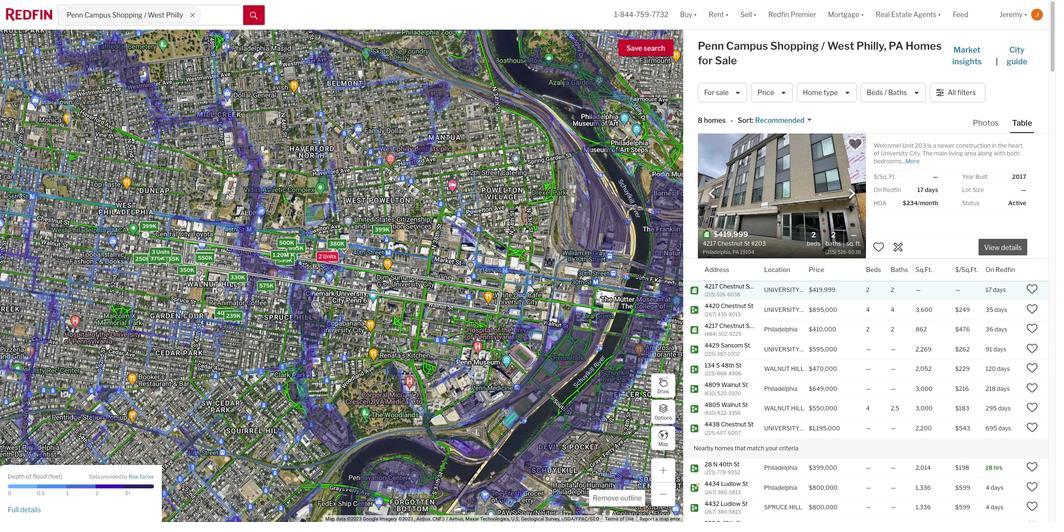 Task type: locate. For each thing, give the bounding box(es) containing it.
0 vertical spatial on redfin
[[874, 186, 901, 193]]

st inside 4805 walnut st (610) 822-3356
[[742, 401, 748, 408]]

2,052
[[916, 365, 932, 373]]

©2023 right 'data'
[[347, 516, 362, 522]]

depth
[[8, 473, 25, 480]]

48th
[[721, 361, 735, 369]]

1 vertical spatial $800,000
[[809, 504, 838, 511]]

1 vertical spatial $599
[[955, 504, 971, 511]]

more link
[[905, 157, 920, 165]]

chestnut for (267)
[[721, 302, 746, 309]]

1 airbus, from the left
[[416, 516, 431, 522]]

chestnut inside 4217 chestnut st #203 (215) 516-6038
[[719, 282, 745, 290]]

view details link
[[979, 238, 1027, 256]]

2 city from the top
[[801, 306, 814, 313]]

penn
[[67, 11, 83, 19], [698, 39, 724, 52]]

units down 380k
[[323, 253, 336, 260]]

8 homes •
[[698, 116, 733, 125]]

redfin down $/sq. ft.
[[883, 186, 901, 193]]

4 ▾ from the left
[[861, 10, 864, 19]]

beds left 2 baths
[[807, 240, 820, 247]]

west for philly,
[[827, 39, 854, 52]]

university up walnut hill $470,000
[[764, 346, 800, 353]]

5 (215) from the top
[[705, 469, 716, 475]]

$/sq.
[[874, 173, 888, 180]]

▾ right 'agents'
[[938, 10, 941, 19]]

map left 'data'
[[325, 516, 335, 522]]

1 horizontal spatial 17 days
[[986, 286, 1006, 294]]

report a map error link
[[640, 516, 680, 522]]

beds right type
[[867, 88, 883, 97]]

walnut up your
[[764, 405, 790, 412]]

favorite this home image for 134 s 48th st
[[1026, 362, 1038, 374]]

3 university city from the top
[[764, 346, 814, 353]]

shopping inside penn campus shopping / west philly, pa homes for sale
[[770, 39, 819, 52]]

1 university from the top
[[764, 286, 800, 294]]

0 vertical spatial ludlow
[[721, 480, 741, 487]]

of inside 'welcome! unit 203 is a newer construction in the heart of university city. the main living area along with both bedrooms...'
[[874, 150, 880, 157]]

favorite this home image for 4217 chestnut st #205
[[1026, 323, 1038, 335]]

2 left 2 baths
[[811, 231, 816, 239]]

2 4 days from the top
[[986, 504, 1004, 511]]

2 4217 from the top
[[705, 322, 718, 329]]

shopping down redfin premier button
[[770, 39, 819, 52]]

is
[[927, 142, 932, 149]]

details for view details
[[1001, 243, 1022, 252]]

2 airbus, from the left
[[449, 516, 464, 522]]

real estate agents ▾ button
[[870, 0, 947, 29]]

|
[[996, 57, 998, 66]]

(267)
[[705, 311, 717, 317], [705, 489, 717, 495], [705, 509, 717, 515]]

(610) inside 4809 walnut st (610) 520-0100
[[705, 390, 716, 396]]

2 walnut from the top
[[721, 401, 741, 408]]

2 (610) from the top
[[705, 410, 716, 416]]

2 walnut from the top
[[764, 405, 790, 412]]

1 favorite this home image from the top
[[1026, 343, 1038, 354]]

0 vertical spatial map
[[658, 441, 668, 447]]

use
[[626, 516, 634, 522]]

1 city from the top
[[801, 286, 814, 294]]

west inside penn campus shopping / west philly, pa homes for sale
[[827, 39, 854, 52]]

survey,
[[545, 516, 560, 522]]

st for 4217 chestnut st #203
[[746, 282, 752, 290]]

0 horizontal spatial west
[[148, 11, 165, 19]]

0 vertical spatial homes
[[704, 116, 726, 124]]

shopping left philly
[[112, 11, 143, 19]]

university up 'criteria'
[[764, 424, 800, 432]]

,
[[414, 516, 415, 522]]

1 (267) from the top
[[705, 311, 717, 317]]

0 horizontal spatial ft.
[[856, 240, 861, 247]]

city down "$419,999"
[[801, 306, 814, 313]]

▾ right the mortgage
[[861, 10, 864, 19]]

(215) for 28
[[705, 469, 716, 475]]

for
[[698, 54, 713, 67]]

$183
[[955, 405, 969, 412]]

$249
[[955, 306, 970, 313]]

2 380- from the top
[[718, 509, 729, 515]]

0 vertical spatial ft.
[[889, 173, 896, 180]]

1 walnut from the top
[[721, 381, 741, 388]]

1 vertical spatial 895k
[[280, 252, 295, 259]]

380- for 4434
[[718, 489, 729, 495]]

1 380- from the top
[[718, 489, 729, 495]]

baths down the pa in the right top of the page
[[888, 88, 907, 97]]

4217 up 516-
[[705, 282, 718, 290]]

days for 4809 walnut st
[[997, 385, 1010, 392]]

1 5813 from the top
[[729, 489, 741, 495]]

(215) inside 4429 sansom st (215) 387-1002
[[705, 351, 716, 357]]

of down welcome! at the top right of the page
[[874, 150, 880, 157]]

4217 up (484)
[[705, 322, 718, 329]]

favorite this home image right 218 days
[[1026, 382, 1038, 394]]

5813 inside 4434 ludlow st (267) 380-5813
[[729, 489, 741, 495]]

view
[[984, 243, 1000, 252]]

spruce
[[764, 504, 788, 511]]

of for terms of use
[[620, 516, 624, 522]]

2 vertical spatial redfin
[[996, 265, 1015, 273]]

0 horizontal spatial map
[[325, 516, 335, 522]]

city up walnut hill $470,000
[[801, 346, 814, 353]]

1 vertical spatial of
[[26, 473, 31, 480]]

None search field
[[201, 5, 243, 25]]

1 vertical spatial (610)
[[705, 410, 716, 416]]

st inside 4217 chestnut st #205 (484) 302-9225
[[746, 322, 752, 329]]

2
[[811, 231, 816, 239], [831, 231, 836, 239], [319, 253, 322, 260], [866, 286, 870, 294], [891, 286, 894, 294], [866, 326, 870, 333], [891, 326, 894, 333], [96, 490, 98, 496]]

1 (610) from the top
[[705, 390, 716, 396]]

2 beds
[[807, 231, 820, 247]]

risk
[[129, 474, 139, 480]]

favorite this home image for 4438 chestnut st
[[1026, 422, 1038, 433]]

▾ inside "link"
[[938, 10, 941, 19]]

on redfin down $/sq. ft.
[[874, 186, 901, 193]]

address button
[[705, 259, 729, 281]]

350k
[[180, 266, 194, 273]]

0 vertical spatial shopping
[[112, 11, 143, 19]]

(267) for 4420
[[705, 311, 717, 317]]

report
[[640, 516, 654, 522]]

3 city from the top
[[801, 346, 814, 353]]

295 days
[[986, 405, 1011, 412]]

4217 inside 4217 chestnut st #205 (484) 302-9225
[[705, 322, 718, 329]]

chestnut for #205
[[719, 322, 745, 329]]

2 horizontal spatial redfin
[[996, 265, 1015, 273]]

on up hoa
[[874, 186, 882, 193]]

2 ▾ from the left
[[726, 10, 729, 19]]

of left use
[[620, 516, 624, 522]]

1 vertical spatial on redfin
[[986, 265, 1015, 273]]

walnut right 4906
[[764, 365, 790, 373]]

university city up #205
[[764, 306, 814, 313]]

5813 down "4432 ludlow st" link
[[729, 509, 741, 515]]

2 right $410,000
[[866, 326, 870, 333]]

heading
[[703, 230, 782, 256]]

(215) down 4438
[[705, 430, 716, 435]]

3 ▾ from the left
[[754, 10, 757, 19]]

(215) inside 4438 chestnut st (215) 607-6007
[[705, 430, 716, 435]]

on redfin down view details
[[986, 265, 1015, 273]]

2 vertical spatial (267)
[[705, 509, 717, 515]]

$229
[[955, 365, 970, 373]]

philadelphia left $410,000
[[764, 326, 798, 333]]

1 horizontal spatial map
[[658, 441, 668, 447]]

details right view
[[1001, 243, 1022, 252]]

2 $800,000 from the top
[[809, 504, 838, 511]]

1 vertical spatial 3,000
[[916, 405, 933, 412]]

on down view
[[986, 265, 994, 273]]

with
[[994, 150, 1006, 157]]

2 university from the top
[[764, 306, 800, 313]]

beds inside button
[[867, 88, 883, 97]]

beds
[[867, 88, 883, 97], [807, 240, 820, 247], [866, 265, 881, 273]]

for sale button
[[698, 83, 747, 102]]

baths down x-out this home icon
[[891, 265, 908, 273]]

1 horizontal spatial airbus,
[[449, 516, 464, 522]]

$800,000 for spruce hill
[[809, 504, 838, 511]]

0 horizontal spatial ©2023
[[347, 516, 362, 522]]

west for philly
[[148, 11, 165, 19]]

market
[[954, 45, 981, 55]]

philadelphia down 'criteria'
[[764, 464, 798, 471]]

1 3,000 from the top
[[916, 385, 933, 392]]

$198
[[955, 464, 969, 471]]

1 vertical spatial 4 days
[[986, 504, 1004, 511]]

1 ▾ from the left
[[694, 10, 697, 19]]

favorite this home image
[[1026, 343, 1038, 354], [1026, 382, 1038, 394], [1026, 402, 1038, 413]]

1 1,336 from the top
[[916, 484, 931, 491]]

1 vertical spatial (267)
[[705, 489, 717, 495]]

0 vertical spatial a
[[933, 142, 936, 149]]

days
[[925, 186, 938, 193], [993, 286, 1006, 294], [995, 306, 1007, 313], [995, 326, 1007, 333], [994, 346, 1006, 353], [997, 365, 1010, 373], [997, 385, 1010, 392], [998, 405, 1011, 412], [999, 424, 1011, 432], [991, 484, 1004, 491], [991, 504, 1004, 511]]

of left flood
[[26, 473, 31, 480]]

895k down 500k
[[280, 252, 295, 259]]

36
[[986, 326, 993, 333]]

st inside 28 n 40th st (215) 778-9352
[[734, 460, 740, 468]]

0 horizontal spatial penn
[[67, 11, 83, 19]]

st for 4438 chestnut st
[[748, 421, 754, 428]]

1 walnut from the top
[[764, 365, 790, 373]]

3 favorite this home image from the top
[[1026, 402, 1038, 413]]

4 days for spruce hill
[[986, 504, 1004, 511]]

1 horizontal spatial price
[[809, 265, 824, 273]]

chestnut up 8015
[[721, 302, 746, 309]]

chestnut up 6007 on the right
[[721, 421, 746, 428]]

technologies,
[[480, 516, 510, 522]]

400k
[[217, 310, 232, 316]]

penn inside penn campus shopping / west philly, pa homes for sale
[[698, 39, 724, 52]]

st inside 4429 sansom st (215) 387-1002
[[744, 342, 750, 349]]

4 university from the top
[[764, 424, 800, 432]]

university down location button
[[764, 286, 800, 294]]

1 horizontal spatial west
[[827, 39, 854, 52]]

city for $419,999
[[801, 286, 814, 294]]

a left map
[[655, 516, 658, 522]]

sell ▾ button
[[740, 0, 757, 29]]

5813 down 4434 ludlow st link
[[729, 489, 741, 495]]

ludlow down 9352
[[721, 480, 741, 487]]

full details
[[8, 505, 41, 514]]

home type
[[803, 88, 838, 97]]

895k up 595k
[[289, 245, 304, 251]]

4 university city from the top
[[764, 424, 814, 432]]

favorite this home image for 91 days
[[1026, 343, 1038, 354]]

0 vertical spatial 17 days
[[917, 186, 938, 193]]

1 philadelphia from the top
[[764, 326, 798, 333]]

0 vertical spatial walnut
[[764, 365, 790, 373]]

1 horizontal spatial ©2023
[[398, 516, 413, 522]]

west
[[148, 11, 165, 19], [827, 39, 854, 52]]

1 horizontal spatial units
[[323, 253, 336, 260]]

baths left sq. at top
[[826, 240, 841, 247]]

0 vertical spatial campus
[[85, 11, 111, 19]]

3 (267) from the top
[[705, 509, 717, 515]]

120
[[986, 365, 996, 373]]

1 vertical spatial walnut
[[721, 401, 741, 408]]

0 horizontal spatial airbus,
[[416, 516, 431, 522]]

baths
[[888, 88, 907, 97], [826, 240, 841, 247], [891, 265, 908, 273]]

380- inside 4434 ludlow st (267) 380-5813
[[718, 489, 729, 495]]

university city for $595,000
[[764, 346, 814, 353]]

2 800k from the left
[[280, 240, 295, 246]]

6 ▾ from the left
[[1024, 10, 1027, 19]]

st for 4420 chestnut st
[[748, 302, 753, 309]]

university
[[881, 150, 908, 157]]

3,000 for —
[[916, 385, 933, 392]]

chestnut inside the 4420 chestnut st (267) 435-8015
[[721, 302, 746, 309]]

the
[[998, 142, 1007, 149]]

chestnut up 6038
[[719, 282, 745, 290]]

5813 inside "4432 ludlow st (267) 380-5813"
[[729, 509, 741, 515]]

(215) inside 4217 chestnut st #203 (215) 516-6038
[[705, 291, 716, 297]]

2 down beds button
[[866, 286, 870, 294]]

/ inside penn campus shopping / west philly, pa homes for sale
[[821, 39, 825, 52]]

1,336 for philadelphia
[[916, 484, 931, 491]]

favorite this home image for 4420 chestnut st
[[1026, 303, 1038, 315]]

9225
[[729, 331, 742, 337]]

©2023 left the ,
[[398, 516, 413, 522]]

redfin down view details
[[996, 265, 1015, 273]]

st inside 134 s 48th st (215) 868-4906
[[736, 361, 742, 369]]

1 vertical spatial walnut
[[764, 405, 790, 412]]

map inside map button
[[658, 441, 668, 447]]

hill right 'spruce'
[[789, 504, 802, 511]]

1 horizontal spatial campus
[[726, 39, 768, 52]]

3 philadelphia from the top
[[764, 464, 798, 471]]

chestnut inside 4217 chestnut st #205 (484) 302-9225
[[719, 322, 745, 329]]

details for full details
[[20, 505, 41, 514]]

2 favorite this home image from the top
[[1026, 382, 1038, 394]]

0 vertical spatial (267)
[[705, 311, 717, 317]]

map
[[659, 516, 669, 522]]

1 vertical spatial west
[[827, 39, 854, 52]]

favorite this home image for 4434 ludlow st
[[1026, 481, 1038, 493]]

1 vertical spatial map
[[325, 516, 335, 522]]

(267) inside 4434 ludlow st (267) 380-5813
[[705, 489, 717, 495]]

a
[[933, 142, 936, 149], [655, 516, 658, 522]]

favorite this home image for 295 days
[[1026, 402, 1038, 413]]

details
[[1001, 243, 1022, 252], [20, 505, 41, 514]]

hill left the $470,000 in the bottom right of the page
[[791, 365, 804, 373]]

draw
[[657, 388, 669, 394]]

1 vertical spatial details
[[20, 505, 41, 514]]

0 vertical spatial 5813
[[729, 489, 741, 495]]

2 right 595k
[[319, 253, 322, 260]]

favorite this home image right 295 days at the right bottom of page
[[1026, 402, 1038, 413]]

380- down 4434 ludlow st link
[[718, 489, 729, 495]]

walnut up 0100
[[721, 381, 741, 388]]

ludlow down 4434 ludlow st (267) 380-5813
[[721, 500, 741, 507]]

0 horizontal spatial units
[[156, 248, 170, 255]]

price button up "$419,999"
[[809, 259, 824, 281]]

1 vertical spatial 5813
[[729, 509, 741, 515]]

ft. right sq. at top
[[856, 240, 861, 247]]

3 university from the top
[[764, 346, 800, 353]]

0 vertical spatial price button
[[751, 83, 793, 102]]

(215) up the 4420
[[705, 291, 716, 297]]

2 vertical spatial of
[[620, 516, 624, 522]]

view details
[[984, 243, 1022, 252]]

beds button
[[866, 259, 881, 281]]

university city down location button
[[764, 286, 814, 294]]

on redfin
[[874, 186, 901, 193], [986, 265, 1015, 273]]

1 university city from the top
[[764, 286, 814, 294]]

1 (215) from the top
[[705, 291, 716, 297]]

(215) inside 28 n 40th st (215) 778-9352
[[705, 469, 716, 475]]

1 vertical spatial hill
[[791, 405, 804, 412]]

(610) down 4805
[[705, 410, 716, 416]]

hill left $550,000
[[791, 405, 804, 412]]

▾ for rent ▾
[[726, 10, 729, 19]]

(215) down 28
[[705, 469, 716, 475]]

st for 4217 chestnut st #205
[[746, 322, 752, 329]]

west left philly
[[148, 11, 165, 19]]

redfin premier button
[[763, 0, 822, 29]]

university city up walnut hill $470,000
[[764, 346, 814, 353]]

(610) inside 4805 walnut st (610) 822-3356
[[705, 410, 716, 416]]

university for 4420 chestnut st
[[764, 306, 800, 313]]

university up #205
[[764, 306, 800, 313]]

st inside "4432 ludlow st (267) 380-5813"
[[742, 500, 748, 507]]

university for 4429 sansom st
[[764, 346, 800, 353]]

0 vertical spatial penn
[[67, 11, 83, 19]]

homes inside 8 homes •
[[704, 116, 726, 124]]

8015
[[729, 311, 741, 317]]

0 vertical spatial baths
[[888, 88, 907, 97]]

17 days up $234/month
[[917, 186, 938, 193]]

2 (267) from the top
[[705, 489, 717, 495]]

4 (215) from the top
[[705, 430, 716, 435]]

philadelphia down walnut hill $470,000
[[764, 385, 798, 392]]

st for 4805 walnut st
[[742, 401, 748, 408]]

bedrooms...
[[874, 157, 905, 165]]

1 vertical spatial shopping
[[770, 39, 819, 52]]

0 vertical spatial west
[[148, 11, 165, 19]]

0 vertical spatial $599
[[955, 484, 971, 491]]

17
[[917, 186, 924, 193], [986, 286, 992, 294]]

walnut for walnut hill $470,000
[[764, 365, 790, 373]]

(267) inside "4432 ludlow st (267) 380-5813"
[[705, 509, 717, 515]]

ludlow inside "4432 ludlow st (267) 380-5813"
[[721, 500, 741, 507]]

1 horizontal spatial details
[[1001, 243, 1022, 252]]

0 vertical spatial 380-
[[718, 489, 729, 495]]

265k
[[165, 255, 179, 262]]

▾ right buy
[[694, 10, 697, 19]]

1 vertical spatial ludlow
[[721, 500, 741, 507]]

ft.
[[889, 173, 896, 180], [856, 240, 861, 247]]

1-
[[614, 10, 620, 19]]

philadelphia for $649,000
[[764, 385, 798, 392]]

1 $599 from the top
[[955, 484, 971, 491]]

campus inside penn campus shopping / west philly, pa homes for sale
[[726, 39, 768, 52]]

university city up 'criteria'
[[764, 424, 814, 432]]

4217 chestnut st #205 link
[[705, 322, 768, 330]]

0 vertical spatial price
[[758, 88, 774, 97]]

st inside the 4420 chestnut st (267) 435-8015
[[748, 302, 753, 309]]

mortgage
[[828, 10, 860, 19]]

details right full
[[20, 505, 41, 514]]

a right is
[[933, 142, 936, 149]]

1 vertical spatial baths
[[826, 240, 841, 247]]

chestnut up 9225
[[719, 322, 745, 329]]

1,336 for spruce hill
[[916, 504, 931, 511]]

0 horizontal spatial campus
[[85, 11, 111, 19]]

on inside on redfin button
[[986, 265, 994, 273]]

st inside 4809 walnut st (610) 520-0100
[[742, 381, 748, 388]]

500k
[[279, 239, 294, 246]]

0 vertical spatial 1,336
[[916, 484, 931, 491]]

1 4217 from the top
[[705, 282, 718, 290]]

1 horizontal spatial on
[[986, 265, 994, 273]]

beds for beds button
[[866, 265, 881, 273]]

price up the recommended
[[758, 88, 774, 97]]

17 up 35
[[986, 286, 992, 294]]

1 vertical spatial homes
[[715, 444, 734, 452]]

1 800k from the left
[[281, 240, 296, 246]]

(267) inside the 4420 chestnut st (267) 435-8015
[[705, 311, 717, 317]]

$649,000
[[809, 385, 837, 392]]

1 vertical spatial on
[[986, 265, 994, 273]]

4217 inside 4217 chestnut st #203 (215) 516-6038
[[705, 282, 718, 290]]

(610) down 4809
[[705, 390, 716, 396]]

n
[[713, 460, 718, 468]]

0 vertical spatial of
[[874, 150, 880, 157]]

1 4 days from the top
[[986, 484, 1004, 491]]

0 vertical spatial 895k
[[289, 245, 304, 251]]

(215) inside 134 s 48th st (215) 868-4906
[[705, 370, 716, 376]]

st inside 4434 ludlow st (267) 380-5813
[[742, 480, 748, 487]]

homes for nearby
[[715, 444, 734, 452]]

1 horizontal spatial penn
[[698, 39, 724, 52]]

chestnut inside 4438 chestnut st (215) 607-6007
[[721, 421, 746, 428]]

380- down "4432 ludlow st" link
[[718, 509, 729, 515]]

newer
[[938, 142, 955, 149]]

price up "$419,999"
[[809, 265, 824, 273]]

2 $599 from the top
[[955, 504, 971, 511]]

1 vertical spatial campus
[[726, 39, 768, 52]]

(267) down the 4420
[[705, 311, 717, 317]]

1 horizontal spatial shopping
[[770, 39, 819, 52]]

airbus, left 'maxar'
[[449, 516, 464, 522]]

hill
[[791, 365, 804, 373], [791, 405, 804, 412], [789, 504, 802, 511]]

0 horizontal spatial of
[[26, 473, 31, 480]]

st
[[746, 282, 752, 290], [748, 302, 753, 309], [746, 322, 752, 329], [744, 342, 750, 349], [736, 361, 742, 369], [742, 381, 748, 388], [742, 401, 748, 408], [748, 421, 754, 428], [734, 460, 740, 468], [742, 480, 748, 487], [742, 500, 748, 507]]

airbus, right the ,
[[416, 516, 431, 522]]

1 vertical spatial a
[[655, 516, 658, 522]]

$800,000 for philadelphia
[[809, 484, 838, 491]]

1 horizontal spatial ft.
[[889, 173, 896, 180]]

units right 3
[[156, 248, 170, 255]]

0 vertical spatial details
[[1001, 243, 1022, 252]]

st inside 4217 chestnut st #203 (215) 516-6038
[[746, 282, 752, 290]]

2 ©2023 from the left
[[398, 516, 413, 522]]

home
[[803, 88, 822, 97]]

1 vertical spatial price button
[[809, 259, 824, 281]]

2 vertical spatial beds
[[866, 265, 881, 273]]

(267) down 4434
[[705, 489, 717, 495]]

380- inside "4432 ludlow st (267) 380-5813"
[[718, 509, 729, 515]]

recommended button
[[754, 116, 812, 125]]

17 up $234/month
[[917, 186, 924, 193]]

ft. inside — sq. ft.
[[856, 240, 861, 247]]

3 (215) from the top
[[705, 370, 716, 376]]

ludlow for 4434
[[721, 480, 741, 487]]

3,000 down 2,052
[[916, 385, 933, 392]]

2 1,336 from the top
[[916, 504, 931, 511]]

4 philadelphia from the top
[[764, 484, 798, 491]]

table
[[1012, 118, 1032, 128]]

price button up the recommended
[[751, 83, 793, 102]]

st inside 4438 chestnut st (215) 607-6007
[[748, 421, 754, 428]]

399k
[[142, 223, 157, 229], [375, 226, 390, 233], [153, 254, 167, 261]]

4420 chestnut st (267) 435-8015
[[705, 302, 753, 317]]

penn for penn campus shopping / west philly, pa homes for sale
[[698, 39, 724, 52]]

▾ left user photo
[[1024, 10, 1027, 19]]

university city for $895,000
[[764, 306, 814, 313]]

shopping for philly
[[112, 11, 143, 19]]

welcome! unit 203 is a newer construction in the heart of university city. the main living area along with both bedrooms...
[[874, 142, 1023, 165]]

2 5813 from the top
[[729, 509, 741, 515]]

hill for $550,000
[[791, 405, 804, 412]]

1 vertical spatial 1,336
[[916, 504, 931, 511]]

2 university city from the top
[[764, 306, 814, 313]]

▾ right rent at the right of the page
[[726, 10, 729, 19]]

walnut inside 4805 walnut st (610) 822-3356
[[721, 401, 741, 408]]

1 vertical spatial 4217
[[705, 322, 718, 329]]

$/sq. ft.
[[874, 173, 896, 180]]

1 vertical spatial ft.
[[856, 240, 861, 247]]

4217 for 4217 chestnut st #205
[[705, 322, 718, 329]]

2 (215) from the top
[[705, 351, 716, 357]]

0.5
[[37, 490, 45, 496]]

595k
[[278, 257, 292, 264]]

1 horizontal spatial price button
[[809, 259, 824, 281]]

favorite button checkbox
[[847, 136, 864, 153]]

ludlow inside 4434 ludlow st (267) 380-5813
[[721, 480, 741, 487]]

5 ▾ from the left
[[938, 10, 941, 19]]

walnut
[[721, 381, 741, 388], [721, 401, 741, 408]]

0 horizontal spatial details
[[20, 505, 41, 514]]

beds / baths button
[[861, 83, 926, 102]]

days for 4217 chestnut st #205
[[995, 326, 1007, 333]]

1 vertical spatial 380-
[[718, 509, 729, 515]]

hill for $470,000
[[791, 365, 804, 373]]

(215) down "4429"
[[705, 351, 716, 357]]

(610) for 4809
[[705, 390, 716, 396]]

4 city from the top
[[801, 424, 814, 432]]

4809 walnut st link
[[705, 381, 755, 389]]

homes down 607-
[[715, 444, 734, 452]]

5813 for 4432 ludlow st
[[729, 509, 741, 515]]

0 vertical spatial walnut
[[721, 381, 741, 388]]

387-
[[717, 351, 728, 357]]

philadelphia up spruce hill
[[764, 484, 798, 491]]

2 inside 2 baths
[[831, 231, 836, 239]]

0 vertical spatial favorite this home image
[[1026, 343, 1038, 354]]

4434 ludlow st link
[[705, 480, 755, 488]]

walnut up 3356
[[721, 401, 741, 408]]

$234/month
[[903, 199, 938, 207]]

university city for $419,999
[[764, 286, 814, 294]]

0 horizontal spatial shopping
[[112, 11, 143, 19]]

2 inside 2 beds
[[811, 231, 816, 239]]

0 horizontal spatial 17
[[917, 186, 924, 193]]

walnut for 4805
[[721, 401, 741, 408]]

beds for beds / baths
[[867, 88, 883, 97]]

favorite this home image right the '91 days'
[[1026, 343, 1038, 354]]

city down walnut hill $550,000
[[801, 424, 814, 432]]

1 vertical spatial 17
[[986, 286, 992, 294]]

0 horizontal spatial 17 days
[[917, 186, 938, 193]]

city up '$895,000'
[[801, 286, 814, 294]]

1 vertical spatial favorite this home image
[[1026, 382, 1038, 394]]

1 horizontal spatial a
[[933, 142, 936, 149]]

favorite this home image
[[873, 241, 885, 253], [1026, 283, 1038, 295], [1026, 303, 1038, 315], [1026, 323, 1038, 335], [1026, 362, 1038, 374], [1026, 422, 1038, 433], [1026, 461, 1038, 473], [1026, 481, 1038, 493], [1026, 501, 1038, 512], [1026, 520, 1038, 522]]

0 horizontal spatial redfin
[[768, 10, 789, 19]]

(267) down 4432
[[705, 509, 717, 515]]

1 ©2023 from the left
[[347, 516, 362, 522]]

0 vertical spatial (610)
[[705, 390, 716, 396]]

redfin left the premier
[[768, 10, 789, 19]]

shopping for philly,
[[770, 39, 819, 52]]

28
[[705, 460, 712, 468]]

map down options
[[658, 441, 668, 447]]

4434
[[705, 480, 720, 487]]

2 3,000 from the top
[[916, 405, 933, 412]]

walnut inside 4809 walnut st (610) 520-0100
[[721, 381, 741, 388]]

40th
[[719, 460, 733, 468]]

2 philadelphia from the top
[[764, 385, 798, 392]]

chestnut for #203
[[719, 282, 745, 290]]

435-
[[718, 311, 729, 317]]

1 $800,000 from the top
[[809, 484, 838, 491]]

$1,195,000
[[809, 424, 840, 432]]

1 horizontal spatial redfin
[[883, 186, 901, 193]]



Task type: vqa. For each thing, say whether or not it's contained in the screenshot.
are inside the "Link"
no



Task type: describe. For each thing, give the bounding box(es) containing it.
st for 4432 ludlow st
[[742, 500, 748, 507]]

city for $595,000
[[801, 346, 814, 353]]

4434 ludlow st (267) 380-5813
[[705, 480, 748, 495]]

2 inside map region
[[319, 253, 322, 260]]

beds / baths
[[867, 88, 907, 97]]

28 n 40th st link
[[705, 460, 755, 468]]

649k
[[196, 254, 211, 261]]

in
[[992, 142, 997, 149]]

0100
[[729, 390, 741, 396]]

your
[[766, 444, 778, 452]]

(215) for 134
[[705, 370, 716, 376]]

0 horizontal spatial price button
[[751, 83, 793, 102]]

for
[[704, 88, 715, 97]]

days for 4217 chestnut st #203
[[993, 286, 1006, 294]]

homes
[[906, 39, 942, 52]]

$599 for philadelphia
[[955, 484, 971, 491]]

unit
[[902, 142, 914, 149]]

380- for 4432
[[718, 509, 729, 515]]

2 vertical spatial baths
[[891, 265, 908, 273]]

by
[[122, 474, 128, 480]]

heart
[[1008, 142, 1023, 149]]

2 vertical spatial hill
[[789, 504, 802, 511]]

sell ▾
[[740, 10, 757, 19]]

full details button
[[8, 505, 41, 514]]

photo of 4217 chestnut st #203, philadelphia, pa 19104 image
[[698, 134, 866, 258]]

▾ for sell ▾
[[754, 10, 757, 19]]

match
[[747, 444, 764, 452]]

sale
[[716, 88, 729, 97]]

▾ for mortgage ▾
[[861, 10, 864, 19]]

(215) for 4217
[[705, 291, 716, 297]]

759-
[[636, 10, 652, 19]]

baths button
[[891, 259, 908, 281]]

1 vertical spatial redfin
[[883, 186, 901, 193]]

st for 4809 walnut st
[[742, 381, 748, 388]]

terms of use link
[[605, 516, 634, 522]]

0 horizontal spatial a
[[655, 516, 658, 522]]

239k
[[226, 312, 241, 319]]

days for 134 s 48th st
[[997, 365, 1010, 373]]

philadelphia for $410,000
[[764, 326, 798, 333]]

university for 4438 chestnut st
[[764, 424, 800, 432]]

map region
[[0, 0, 767, 522]]

days for 4805 walnut st
[[998, 405, 1011, 412]]

2 down "baths" button
[[891, 286, 894, 294]]

days for 4434 ludlow st
[[991, 484, 1004, 491]]

report a map error
[[640, 516, 680, 522]]

map for map
[[658, 441, 668, 447]]

city for $895,000
[[801, 306, 814, 313]]

chestnut for (215)
[[721, 421, 746, 428]]

favorite this home image for 4432 ludlow st
[[1026, 501, 1038, 512]]

favorite button image
[[847, 136, 864, 153]]

real
[[876, 10, 890, 19]]

675k
[[135, 255, 150, 261]]

3,000 for 2.5
[[916, 405, 933, 412]]

2 left 862
[[891, 326, 894, 333]]

terms
[[605, 516, 619, 522]]

1 vertical spatial beds
[[807, 240, 820, 247]]

1 horizontal spatial 17
[[986, 286, 992, 294]]

4809 walnut st (610) 520-0100
[[705, 381, 748, 396]]

134 s 48th st (215) 868-4906
[[705, 361, 742, 376]]

•
[[731, 117, 733, 125]]

submit search image
[[250, 12, 258, 19]]

map button
[[651, 426, 676, 450]]

jeremy
[[1000, 10, 1023, 19]]

user photo image
[[1031, 9, 1043, 20]]

1 vertical spatial 17 days
[[986, 286, 1006, 294]]

year
[[962, 173, 974, 180]]

favorite this home image for 218 days
[[1026, 382, 1038, 394]]

868-
[[717, 370, 728, 376]]

$419,999
[[809, 286, 836, 294]]

1 horizontal spatial on redfin
[[986, 265, 1015, 273]]

feet
[[50, 473, 61, 480]]

home type button
[[797, 83, 857, 102]]

4 days for philadelphia
[[986, 484, 1004, 491]]

— inside — sq. ft.
[[851, 231, 857, 239]]

hrs
[[994, 464, 1003, 471]]

feed button
[[947, 0, 994, 29]]

$599 for spruce hill
[[955, 504, 971, 511]]

sort :
[[738, 116, 754, 124]]

1-844-759-7732 link
[[614, 10, 668, 19]]

days for 4429 sansom st
[[994, 346, 1006, 353]]

philadelphia for $800,000
[[764, 484, 798, 491]]

0 horizontal spatial on redfin
[[874, 186, 901, 193]]

real estate agents ▾
[[876, 10, 941, 19]]

1 vertical spatial price
[[809, 265, 824, 273]]

rent ▾
[[709, 10, 729, 19]]

sansom
[[721, 342, 743, 349]]

1-844-759-7732
[[614, 10, 668, 19]]

maxar
[[465, 516, 479, 522]]

remove outline button
[[589, 490, 645, 506]]

516-
[[717, 291, 727, 297]]

next button image
[[847, 188, 857, 198]]

(267) for 4434
[[705, 489, 717, 495]]

options button
[[651, 400, 676, 424]]

lot
[[962, 186, 971, 193]]

of for depth of flood ( feet )
[[26, 473, 31, 480]]

university city for $1,195,000
[[764, 424, 814, 432]]

sell ▾ button
[[735, 0, 763, 29]]

campus for penn campus shopping / west philly
[[85, 11, 111, 19]]

philly,
[[857, 39, 887, 52]]

previous button image
[[707, 188, 717, 198]]

rent
[[709, 10, 724, 19]]

3356
[[728, 410, 741, 416]]

5813 for 4434 ludlow st
[[729, 489, 741, 495]]

$543
[[955, 424, 970, 432]]

4805 walnut st link
[[705, 401, 755, 409]]

nearby homes that match your criteria
[[694, 444, 798, 452]]

year built
[[962, 173, 988, 180]]

sale
[[715, 54, 737, 67]]

filters
[[958, 88, 976, 97]]

x-out this home image
[[892, 241, 904, 253]]

penn for penn campus shopping / west philly
[[67, 11, 83, 19]]

university for 4217 chestnut st #203
[[764, 286, 800, 294]]

(484)
[[705, 331, 717, 337]]

st for 4434 ludlow st
[[742, 480, 748, 487]]

favorite this home image for 4217 chestnut st #203
[[1026, 283, 1038, 295]]

table button
[[1010, 118, 1034, 133]]

feed
[[953, 10, 969, 19]]

2 down data
[[96, 490, 98, 496]]

7732
[[652, 10, 668, 19]]

st for 4429 sansom st
[[744, 342, 750, 349]]

homes for 8
[[704, 116, 726, 124]]

walnut hill $550,000
[[764, 405, 837, 412]]

(610) for 4805
[[705, 410, 716, 416]]

map for map data ©2023 google  imagery ©2023 , airbus, cnes / airbus, maxar technologies, u.s. geological survey, usda/fpac/geo
[[325, 516, 335, 522]]

3
[[152, 248, 155, 255]]

a inside 'welcome! unit 203 is a newer construction in the heart of university city. the main living area along with both bedrooms...'
[[933, 142, 936, 149]]

pa
[[889, 39, 904, 52]]

550k
[[198, 254, 213, 261]]

380k
[[330, 240, 345, 247]]

4432
[[705, 500, 720, 507]]

philadelphia for $399,000
[[764, 464, 798, 471]]

4438 chestnut st (215) 607-6007
[[705, 421, 754, 435]]

google image
[[2, 509, 35, 522]]

options
[[655, 415, 672, 420]]

$262
[[955, 346, 970, 353]]

(267) for 4432
[[705, 509, 717, 515]]

units for 2 units
[[323, 253, 336, 260]]

walnut for 4809
[[721, 381, 741, 388]]

favorite this home image for 28 n 40th st
[[1026, 461, 1038, 473]]

remove penn campus shopping / west philly image
[[190, 12, 195, 18]]

factor
[[140, 474, 154, 480]]

campus for penn campus shopping / west philly, pa homes for sale
[[726, 39, 768, 52]]

ludlow for 4432
[[721, 500, 741, 507]]

city
[[1009, 45, 1025, 55]]

/ inside beds / baths button
[[885, 88, 887, 97]]

provided
[[101, 474, 121, 480]]

607-
[[717, 430, 728, 435]]

2 baths
[[826, 231, 841, 247]]

2,269
[[916, 346, 932, 353]]

area
[[964, 150, 976, 157]]

save
[[627, 44, 642, 52]]

guide
[[1007, 57, 1027, 66]]

walnut for walnut hill $550,000
[[764, 405, 790, 412]]

sq.ft. button
[[916, 259, 932, 281]]

0 vertical spatial 17
[[917, 186, 924, 193]]

real estate agents ▾ link
[[876, 0, 941, 29]]

baths inside beds / baths button
[[888, 88, 907, 97]]

address
[[705, 265, 729, 273]]

▾ for jeremy ▾
[[1024, 10, 1027, 19]]

all
[[948, 88, 956, 97]]

city for $1,195,000
[[801, 424, 814, 432]]

days for 4432 ludlow st
[[991, 504, 1004, 511]]

units for 3 units
[[156, 248, 170, 255]]

6007
[[728, 430, 741, 435]]

days for 4438 chestnut st
[[999, 424, 1011, 432]]

844-
[[620, 10, 636, 19]]

▾ for buy ▾
[[694, 10, 697, 19]]

0 vertical spatial on
[[874, 186, 882, 193]]

$399,000
[[809, 464, 837, 471]]

4217 for 4217 chestnut st #203
[[705, 282, 718, 290]]

status
[[962, 199, 980, 207]]



